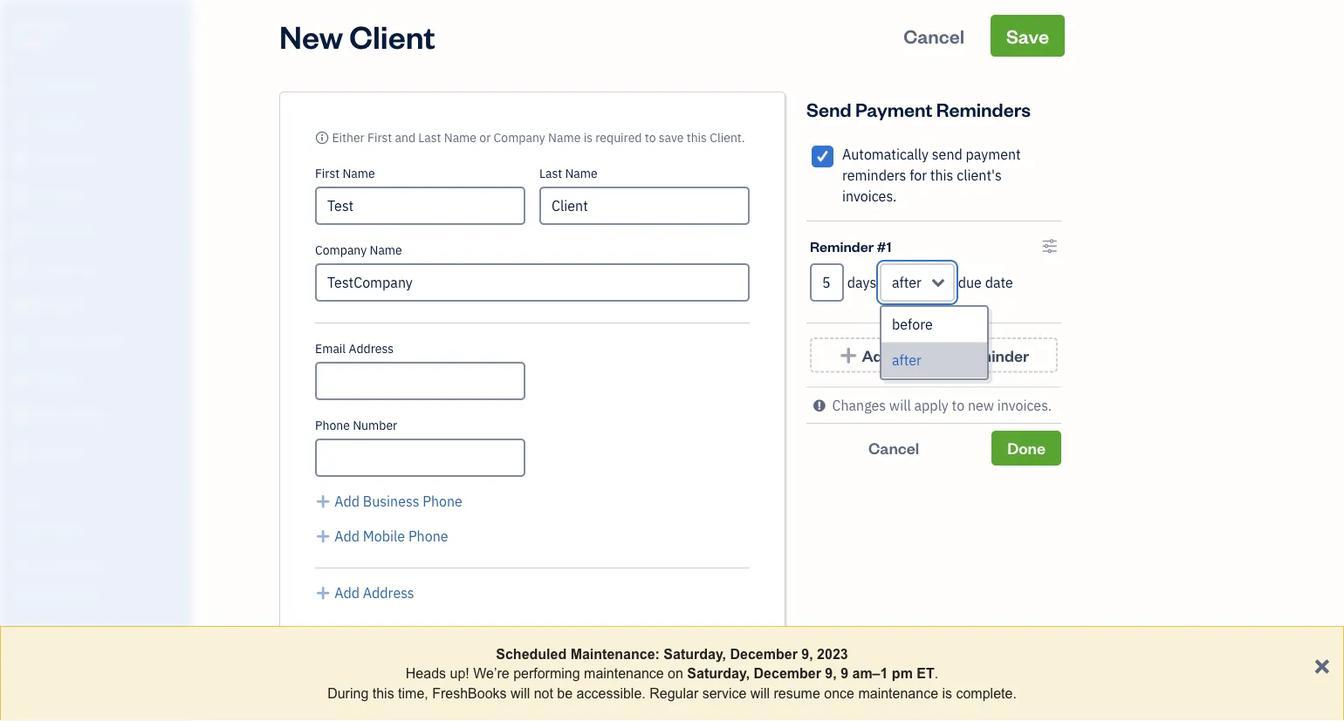 Task type: describe. For each thing, give the bounding box(es) containing it.
bank connections link
[[4, 581, 187, 612]]

items
[[13, 557, 40, 571]]

due
[[958, 274, 982, 292]]

phone for add mobile phone
[[409, 528, 448, 546]]

apps
[[13, 492, 39, 506]]

for
[[910, 166, 927, 185]]

bank connections
[[13, 589, 102, 603]]

items and services
[[13, 557, 105, 571]]

1 vertical spatial to
[[952, 396, 965, 415]]

new
[[968, 396, 994, 415]]

automatically send payment reminders for this client's invoices.
[[842, 145, 1021, 206]]

add for add business phone
[[335, 493, 360, 511]]

0 vertical spatial to
[[645, 130, 656, 146]]

done button
[[992, 431, 1062, 466]]

add another reminder button
[[810, 338, 1058, 373]]

first name
[[315, 165, 375, 182]]

and inside main element
[[42, 557, 61, 571]]

settings
[[13, 621, 53, 636]]

client
[[349, 15, 435, 56]]

client's
[[957, 166, 1002, 185]]

1 horizontal spatial invoices.
[[998, 396, 1052, 415]]

Phone Number text field
[[315, 439, 526, 478]]

this inside scheduled maintenance: saturday, december 9, 2023 heads up! we're performing maintenance on saturday, december 9, 9 am–1 pm et . during this time, freshbooks will not be accessible. regular service will resume once maintenance is complete.
[[373, 686, 394, 702]]

during
[[328, 686, 369, 702]]

0 vertical spatial cancel
[[904, 23, 965, 48]]

list box containing before
[[882, 307, 987, 379]]

or
[[480, 130, 491, 146]]

members
[[43, 524, 89, 539]]

either
[[332, 130, 365, 146]]

estimate image
[[11, 151, 32, 168]]

payment
[[966, 145, 1021, 164]]

1 vertical spatial december
[[754, 666, 821, 682]]

check image
[[815, 148, 831, 165]]

is inside scheduled maintenance: saturday, december 9, 2023 heads up! we're performing maintenance on saturday, december 9, 9 am–1 pm et . during this time, freshbooks will not be accessible. regular service will resume once maintenance is complete.
[[942, 686, 952, 702]]

this inside automatically send payment reminders for this client's invoices.
[[931, 166, 954, 185]]

performing
[[513, 666, 580, 682]]

freshbooks
[[432, 686, 507, 702]]

owner
[[14, 34, 49, 49]]

bank
[[13, 589, 38, 603]]

add mobile phone button
[[315, 526, 448, 547]]

client.
[[710, 130, 745, 146]]

another
[[896, 345, 955, 366]]

Email Address text field
[[315, 362, 526, 401]]

× button
[[1314, 649, 1330, 681]]

days
[[848, 274, 877, 292]]

scheduled maintenance: saturday, december 9, 2023 heads up! we're performing maintenance on saturday, december 9, 9 am–1 pm et . during this time, freshbooks will not be accessible. regular service will resume once maintenance is complete.
[[328, 647, 1017, 702]]

0 vertical spatial cancel button
[[888, 15, 981, 57]]

company owner
[[14, 16, 68, 49]]

× dialog
[[0, 627, 1344, 722]]

on
[[668, 666, 684, 682]]

1 vertical spatial cancel button
[[807, 431, 981, 466]]

1 horizontal spatial 9,
[[825, 666, 837, 682]]

name for last name
[[565, 165, 598, 182]]

add mobile phone
[[335, 528, 448, 546]]

changes will apply to new invoices.
[[832, 396, 1052, 415]]

plus image for add address
[[315, 583, 331, 604]]

settings link
[[4, 614, 187, 644]]

name for company name
[[370, 242, 402, 258]]

changes
[[832, 396, 886, 415]]

0 vertical spatial is
[[584, 130, 593, 146]]

maintenance:
[[571, 647, 660, 663]]

team
[[13, 524, 41, 539]]

after inside 'after' option
[[892, 351, 922, 370]]

Payment reminder timing (before or after due date) field
[[880, 264, 955, 302]]

am–1
[[852, 666, 888, 682]]

either first and last name or company name is required to save this client.
[[332, 130, 745, 146]]

heads
[[406, 666, 446, 682]]

date
[[985, 274, 1013, 292]]

add for add address
[[335, 584, 360, 603]]

company name
[[315, 242, 402, 258]]

0 vertical spatial last
[[418, 130, 441, 146]]

before
[[892, 316, 933, 334]]

not
[[534, 686, 553, 702]]

0 horizontal spatial company
[[315, 242, 367, 258]]

after inside payment reminder timing (before or after due date) field
[[892, 274, 922, 292]]

primary image
[[315, 130, 329, 146]]

timer image
[[11, 334, 32, 352]]

plus image for add mobile phone
[[315, 526, 331, 547]]

0 vertical spatial first
[[368, 130, 392, 146]]

1 horizontal spatial maintenance
[[859, 686, 939, 702]]

.
[[935, 666, 939, 682]]

add another reminder
[[862, 345, 1029, 366]]

reminder # 1
[[810, 237, 892, 255]]

time,
[[398, 686, 428, 702]]

2 horizontal spatial will
[[889, 396, 911, 415]]

exclamationcircle image
[[814, 395, 826, 416]]

name up last name
[[548, 130, 581, 146]]

up!
[[450, 666, 469, 682]]

add business phone
[[335, 493, 463, 511]]

scheduled
[[496, 647, 567, 663]]

reminders
[[842, 166, 907, 185]]

1 vertical spatial cancel
[[869, 438, 920, 459]]

name for first name
[[343, 165, 375, 182]]

add business phone button
[[315, 492, 463, 512]]

0 vertical spatial 9,
[[802, 647, 813, 663]]

send payment reminders
[[807, 96, 1031, 121]]

new
[[279, 15, 343, 56]]

0 horizontal spatial will
[[511, 686, 530, 702]]

complete.
[[956, 686, 1017, 702]]

chart image
[[11, 408, 32, 425]]

et
[[917, 666, 935, 682]]

team members
[[13, 524, 89, 539]]

items and services link
[[4, 549, 187, 580]]



Task type: locate. For each thing, give the bounding box(es) containing it.
1 vertical spatial first
[[315, 165, 340, 182]]

phone number
[[315, 418, 397, 434]]

plus image
[[315, 492, 331, 512], [315, 526, 331, 547]]

phone right 'mobile'
[[409, 528, 448, 546]]

0 horizontal spatial and
[[42, 557, 61, 571]]

to left save
[[645, 130, 656, 146]]

0 vertical spatial maintenance
[[584, 666, 664, 682]]

add inside "button"
[[335, 493, 360, 511]]

cancel button
[[888, 15, 981, 57], [807, 431, 981, 466]]

maintenance down maintenance:
[[584, 666, 664, 682]]

0 vertical spatial phone
[[315, 418, 350, 434]]

resume
[[774, 686, 820, 702]]

0 vertical spatial reminder
[[810, 237, 874, 255]]

last name
[[540, 165, 598, 182]]

invoice image
[[11, 188, 32, 205]]

add left 'mobile'
[[335, 528, 360, 546]]

cancel up send payment reminders
[[904, 23, 965, 48]]

services
[[63, 557, 105, 571]]

pm
[[892, 666, 913, 682]]

0 horizontal spatial plus image
[[315, 583, 331, 604]]

0 horizontal spatial is
[[584, 130, 593, 146]]

first right either
[[368, 130, 392, 146]]

1 vertical spatial reminder
[[958, 345, 1029, 366]]

saturday, up service
[[687, 666, 750, 682]]

reminder inside button
[[958, 345, 1029, 366]]

add address
[[335, 584, 414, 603]]

1
[[887, 237, 892, 255]]

will right service
[[751, 686, 770, 702]]

automatically
[[842, 145, 929, 164]]

name down the required
[[565, 165, 598, 182]]

0 vertical spatial this
[[687, 130, 707, 146]]

this
[[687, 130, 707, 146], [931, 166, 954, 185], [373, 686, 394, 702]]

plus image up 'changes'
[[839, 347, 859, 364]]

and right either
[[395, 130, 416, 146]]

due date
[[958, 274, 1013, 292]]

be
[[557, 686, 573, 702]]

last down either first and last name or company name is required to save this client.
[[540, 165, 562, 182]]

9,
[[802, 647, 813, 663], [825, 666, 837, 682]]

done
[[1008, 438, 1046, 459]]

address down add mobile phone
[[363, 584, 414, 603]]

email address
[[315, 341, 394, 357]]

saturday,
[[664, 647, 726, 663], [687, 666, 750, 682]]

2 vertical spatial phone
[[409, 528, 448, 546]]

after down before
[[892, 351, 922, 370]]

expense image
[[11, 261, 32, 278]]

9, left 9
[[825, 666, 837, 682]]

plus image left business on the left bottom
[[315, 492, 331, 512]]

2 horizontal spatial this
[[931, 166, 954, 185]]

1 vertical spatial this
[[931, 166, 954, 185]]

is left the required
[[584, 130, 593, 146]]

send
[[807, 96, 852, 121]]

9, left 2023
[[802, 647, 813, 663]]

dashboard image
[[11, 78, 32, 95]]

0 vertical spatial invoices.
[[842, 187, 897, 206]]

first down primary image
[[315, 165, 340, 182]]

0 horizontal spatial first
[[315, 165, 340, 182]]

this down send
[[931, 166, 954, 185]]

phone inside button
[[409, 528, 448, 546]]

mobile
[[363, 528, 405, 546]]

×
[[1314, 649, 1330, 681]]

reminder
[[810, 237, 874, 255], [958, 345, 1029, 366]]

regular
[[650, 686, 699, 702]]

1 vertical spatial saturday,
[[687, 666, 750, 682]]

1 horizontal spatial will
[[751, 686, 770, 702]]

name down first name text field
[[370, 242, 402, 258]]

0 vertical spatial saturday,
[[664, 647, 726, 663]]

address for email address
[[349, 341, 394, 357]]

is left complete.
[[942, 686, 952, 702]]

0 horizontal spatial this
[[373, 686, 394, 702]]

1 vertical spatial phone
[[423, 493, 463, 511]]

1 vertical spatial company
[[315, 242, 367, 258]]

1 horizontal spatial to
[[952, 396, 965, 415]]

maintenance
[[584, 666, 664, 682], [859, 686, 939, 702]]

Last Name text field
[[540, 187, 750, 225]]

2 after from the top
[[892, 351, 922, 370]]

1 horizontal spatial is
[[942, 686, 952, 702]]

money image
[[11, 371, 32, 388]]

2 plus image from the top
[[315, 526, 331, 547]]

invoices. inside automatically send payment reminders for this client's invoices.
[[842, 187, 897, 206]]

add down before
[[862, 345, 893, 366]]

plus image inside add another reminder button
[[839, 347, 859, 364]]

#
[[877, 237, 887, 255]]

will left apply
[[889, 396, 911, 415]]

to left new
[[952, 396, 965, 415]]

will
[[889, 396, 911, 415], [511, 686, 530, 702], [751, 686, 770, 702]]

company right or
[[494, 130, 545, 146]]

reminders
[[937, 96, 1031, 121]]

1 after from the top
[[892, 274, 922, 292]]

address right email
[[349, 341, 394, 357]]

add left business on the left bottom
[[335, 493, 360, 511]]

report image
[[11, 444, 32, 462]]

invoices. up done
[[998, 396, 1052, 415]]

0 vertical spatial address
[[349, 341, 394, 357]]

2023
[[817, 647, 848, 663]]

company down first name
[[315, 242, 367, 258]]

this right save
[[687, 130, 707, 146]]

1 horizontal spatial last
[[540, 165, 562, 182]]

phone for add business phone
[[423, 493, 463, 511]]

is
[[584, 130, 593, 146], [942, 686, 952, 702]]

list box
[[882, 307, 987, 379]]

connections
[[40, 589, 102, 603]]

0 vertical spatial december
[[730, 647, 798, 663]]

1 vertical spatial after
[[892, 351, 922, 370]]

9
[[841, 666, 849, 682]]

service
[[703, 686, 747, 702]]

save
[[659, 130, 684, 146]]

0 horizontal spatial maintenance
[[584, 666, 664, 682]]

name down either
[[343, 165, 375, 182]]

team members link
[[4, 517, 187, 547]]

phone inside "button"
[[423, 493, 463, 511]]

send
[[932, 145, 963, 164]]

email
[[315, 341, 346, 357]]

company
[[494, 130, 545, 146], [315, 242, 367, 258]]

1 horizontal spatial and
[[395, 130, 416, 146]]

save button
[[991, 15, 1065, 57]]

invoices. down reminders
[[842, 187, 897, 206]]

will left not
[[511, 686, 530, 702]]

1 vertical spatial is
[[942, 686, 952, 702]]

we're
[[473, 666, 510, 682]]

2 vertical spatial this
[[373, 686, 394, 702]]

Payment reminder offset in days text field
[[810, 264, 844, 302]]

0 horizontal spatial 9,
[[802, 647, 813, 663]]

client image
[[11, 114, 32, 132]]

phone
[[315, 418, 350, 434], [423, 493, 463, 511], [409, 528, 448, 546]]

Company Name text field
[[315, 264, 750, 302]]

address
[[349, 341, 394, 357], [363, 584, 414, 603]]

1 vertical spatial maintenance
[[859, 686, 939, 702]]

1 plus image from the top
[[315, 492, 331, 512]]

required
[[596, 130, 642, 146]]

add down add mobile phone button
[[335, 584, 360, 603]]

1 horizontal spatial plus image
[[839, 347, 859, 364]]

add address button
[[315, 583, 414, 604]]

cancel button up send payment reminders
[[888, 15, 981, 57]]

after up before
[[892, 274, 922, 292]]

and right items
[[42, 557, 61, 571]]

address inside button
[[363, 584, 414, 603]]

phone down phone number text field
[[423, 493, 463, 511]]

name left or
[[444, 130, 477, 146]]

0 horizontal spatial to
[[645, 130, 656, 146]]

1 horizontal spatial this
[[687, 130, 707, 146]]

0 horizontal spatial last
[[418, 130, 441, 146]]

after
[[892, 274, 922, 292], [892, 351, 922, 370]]

edit reminder #1 message image
[[1042, 236, 1058, 257]]

first
[[368, 130, 392, 146], [315, 165, 340, 182]]

maintenance down pm at bottom
[[859, 686, 939, 702]]

after option
[[882, 343, 987, 379]]

last left or
[[418, 130, 441, 146]]

company
[[14, 16, 68, 33]]

1 vertical spatial and
[[42, 557, 61, 571]]

plus image for add business phone
[[315, 492, 331, 512]]

new client
[[279, 15, 435, 56]]

address for add address
[[363, 584, 414, 603]]

reminder up new
[[958, 345, 1029, 366]]

accessible.
[[577, 686, 646, 702]]

First Name text field
[[315, 187, 526, 225]]

1 horizontal spatial first
[[368, 130, 392, 146]]

0 vertical spatial and
[[395, 130, 416, 146]]

1 vertical spatial 9,
[[825, 666, 837, 682]]

0 vertical spatial company
[[494, 130, 545, 146]]

0 horizontal spatial reminder
[[810, 237, 874, 255]]

saturday, up on
[[664, 647, 726, 663]]

business
[[363, 493, 419, 511]]

project image
[[11, 298, 32, 315]]

plus image left add address
[[315, 583, 331, 604]]

add
[[862, 345, 893, 366], [335, 493, 360, 511], [335, 528, 360, 546], [335, 584, 360, 603]]

add for add another reminder
[[862, 345, 893, 366]]

phone left number
[[315, 418, 350, 434]]

1 vertical spatial invoices.
[[998, 396, 1052, 415]]

add for add mobile phone
[[335, 528, 360, 546]]

0 horizontal spatial invoices.
[[842, 187, 897, 206]]

plus image left 'mobile'
[[315, 526, 331, 547]]

number
[[353, 418, 397, 434]]

main element
[[0, 0, 236, 722]]

before option
[[882, 307, 987, 343]]

1 vertical spatial plus image
[[315, 583, 331, 604]]

1 horizontal spatial reminder
[[958, 345, 1029, 366]]

cancel down 'changes'
[[869, 438, 920, 459]]

0 vertical spatial plus image
[[315, 492, 331, 512]]

plus image
[[839, 347, 859, 364], [315, 583, 331, 604]]

1 vertical spatial address
[[363, 584, 414, 603]]

payment image
[[11, 224, 32, 242]]

save
[[1007, 23, 1049, 48]]

this left time, on the bottom left of the page
[[373, 686, 394, 702]]

reminder left #
[[810, 237, 874, 255]]

december
[[730, 647, 798, 663], [754, 666, 821, 682]]

0 vertical spatial after
[[892, 274, 922, 292]]

0 vertical spatial plus image
[[839, 347, 859, 364]]

once
[[824, 686, 855, 702]]

1 vertical spatial last
[[540, 165, 562, 182]]

apps link
[[4, 485, 187, 515]]

1 vertical spatial plus image
[[315, 526, 331, 547]]

cancel button down 'changes'
[[807, 431, 981, 466]]

plus image for add another reminder
[[839, 347, 859, 364]]

1 horizontal spatial company
[[494, 130, 545, 146]]

apply
[[915, 396, 949, 415]]

payment
[[856, 96, 933, 121]]



Task type: vqa. For each thing, say whether or not it's contained in the screenshot.
maintenance
yes



